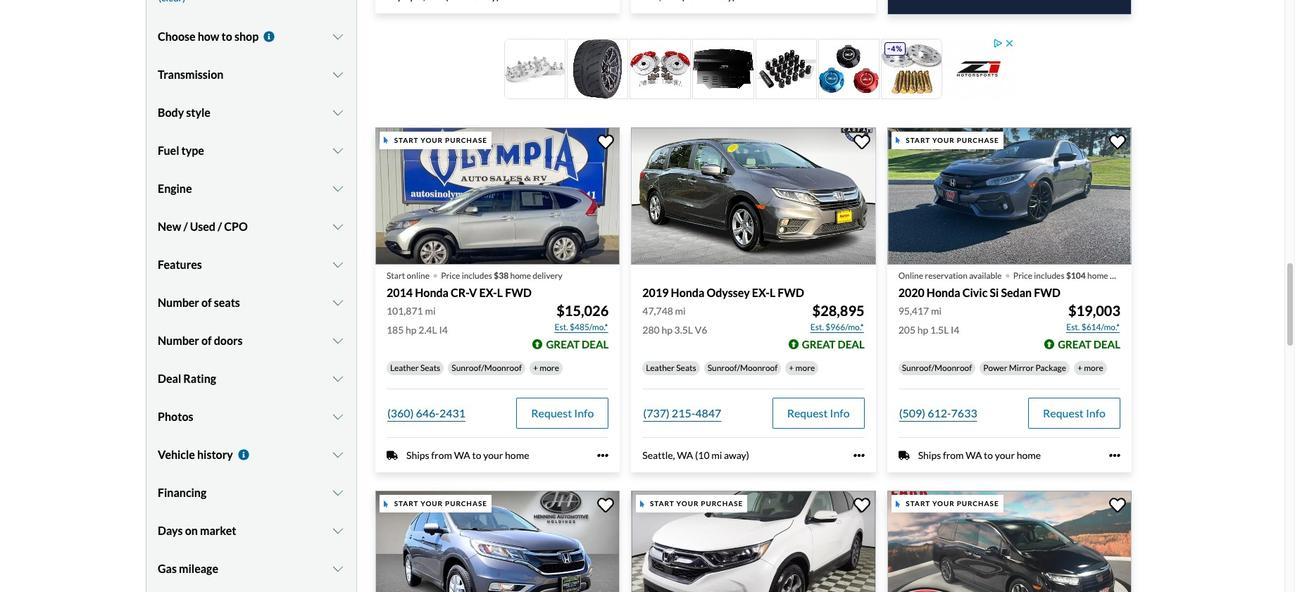 Task type: vqa. For each thing, say whether or not it's contained in the screenshot.
chevron down icon inside Choose how to shop dropdown button
yes



Task type: locate. For each thing, give the bounding box(es) containing it.
great down est. $614/mo.* button
[[1058, 338, 1092, 351]]

$104
[[1067, 271, 1086, 281]]

great deal for available
[[1058, 338, 1121, 351]]

to inside dropdown button
[[222, 30, 232, 43]]

leather seats down the 3.5l in the bottom of the page
[[646, 363, 697, 374]]

(10
[[695, 450, 710, 462]]

0 horizontal spatial to
[[222, 30, 232, 43]]

6 chevron down image from the top
[[331, 412, 345, 423]]

1 horizontal spatial from
[[943, 450, 964, 462]]

2 ships from the left
[[918, 450, 941, 462]]

purchase for mouse pointer image for 2014 honda cr-v ex-l fwd suv / crossover front-wheel drive 5-speed automatic image
[[445, 136, 487, 144]]

+ more for available
[[1078, 363, 1104, 374]]

1 i4 from the left
[[439, 324, 448, 336]]

3 chevron down image from the top
[[331, 260, 345, 271]]

your
[[421, 136, 443, 144], [933, 136, 955, 144], [483, 450, 503, 462], [995, 450, 1015, 462], [421, 500, 443, 508], [677, 500, 699, 508], [933, 500, 955, 508]]

sunroof/moonroof down 1.5l
[[902, 363, 972, 374]]

1 honda from the left
[[415, 286, 449, 300]]

1 ellipsis h image from the left
[[854, 450, 865, 462]]

1 horizontal spatial great
[[802, 338, 836, 351]]

2 horizontal spatial request
[[1043, 407, 1084, 420]]

0 horizontal spatial sunroof/moonroof
[[452, 363, 522, 374]]

chevron down image inside engine dropdown button
[[331, 183, 345, 195]]

2 horizontal spatial request info button
[[1029, 398, 1121, 429]]

sunroof/moonroof up 2431
[[452, 363, 522, 374]]

646-
[[416, 407, 440, 420]]

honda inside the start online · price includes $38 home delivery 2014 honda cr-v ex-l fwd
[[415, 286, 449, 300]]

0 horizontal spatial info circle image
[[237, 450, 251, 461]]

· right available
[[1005, 262, 1011, 287]]

0 horizontal spatial est.
[[555, 322, 568, 333]]

wa down 2431
[[454, 450, 470, 462]]

fwd inside online reservation available · price includes $104 home delivery 2020 honda civic si sedan fwd
[[1034, 286, 1061, 300]]

3 request info button from the left
[[1029, 398, 1121, 429]]

i4 right 2.4l
[[439, 324, 448, 336]]

$19,003
[[1069, 303, 1121, 319]]

2 includes from the left
[[1034, 271, 1065, 281]]

1 horizontal spatial seats
[[677, 363, 697, 374]]

great deal down est. $614/mo.* button
[[1058, 338, 1121, 351]]

1 horizontal spatial deal
[[838, 338, 865, 351]]

ships from wa to your home down 7633
[[918, 450, 1041, 462]]

info circle image for vehicle history
[[237, 450, 251, 461]]

great down est. $485/mo.* button
[[546, 338, 580, 351]]

mouse pointer image for gray 2020 honda civic si sedan fwd sedan front-wheel drive 6-speed manual image
[[896, 137, 901, 144]]

2 horizontal spatial great deal
[[1058, 338, 1121, 351]]

1 horizontal spatial +
[[789, 363, 794, 374]]

how
[[198, 30, 219, 43]]

1 from from the left
[[431, 450, 452, 462]]

0 horizontal spatial i4
[[439, 324, 448, 336]]

0 horizontal spatial price
[[441, 271, 460, 281]]

doors
[[214, 334, 243, 348]]

purchase for mouse pointer icon related to gray 2020 honda civic si sedan fwd sedan front-wheel drive 6-speed manual image
[[957, 136, 999, 144]]

your for the platinum white pearl 2019 honda cr-v ex fwd suv / crossover front-wheel drive continuously variable transmission image
[[677, 500, 699, 508]]

2 horizontal spatial + more
[[1078, 363, 1104, 374]]

hp for ·
[[406, 324, 417, 336]]

3 request info from the left
[[1043, 407, 1106, 420]]

chevron down image inside the deal rating dropdown button
[[331, 374, 345, 385]]

1 horizontal spatial ellipsis h image
[[1110, 450, 1121, 462]]

price up sedan
[[1014, 271, 1033, 281]]

1 great from the left
[[546, 338, 580, 351]]

great deal
[[546, 338, 609, 351], [802, 338, 865, 351], [1058, 338, 1121, 351]]

fuel type
[[158, 144, 204, 157]]

i4 right 1.5l
[[951, 324, 960, 336]]

2 seats from the left
[[677, 363, 697, 374]]

vehicle history
[[158, 448, 233, 462]]

5 chevron down image from the top
[[331, 374, 345, 385]]

honda
[[415, 286, 449, 300], [671, 286, 705, 300], [927, 286, 961, 300]]

fwd inside the start online · price includes $38 home delivery 2014 honda cr-v ex-l fwd
[[505, 286, 532, 300]]

type
[[181, 144, 204, 157]]

ships from wa to your home down 2431
[[407, 450, 529, 462]]

47,748 mi 280 hp 3.5l v6
[[643, 305, 708, 336]]

deal
[[582, 338, 609, 351], [838, 338, 865, 351], [1094, 338, 1121, 351]]

seats down the 3.5l in the bottom of the page
[[677, 363, 697, 374]]

1 sunroof/moonroof from the left
[[452, 363, 522, 374]]

2 horizontal spatial honda
[[927, 286, 961, 300]]

of left doors
[[201, 334, 212, 348]]

mi inside 101,871 mi 185 hp 2.4l i4
[[425, 305, 436, 317]]

est. down the $15,026
[[555, 322, 568, 333]]

l inside the start online · price includes $38 home delivery 2014 honda cr-v ex-l fwd
[[497, 286, 503, 300]]

1 ships from the left
[[407, 450, 429, 462]]

1 ex- from the left
[[479, 286, 497, 300]]

modern steel metallic 2019 honda odyssey ex-l fwd minivan front-wheel drive 9-speed automatic image
[[631, 127, 876, 265]]

0 horizontal spatial request info
[[531, 407, 594, 420]]

2 number from the top
[[158, 334, 199, 348]]

est. down the "$19,003" at the right
[[1067, 322, 1080, 333]]

0 horizontal spatial info
[[574, 407, 594, 420]]

start your purchase
[[394, 136, 487, 144], [906, 136, 999, 144], [394, 500, 487, 508], [650, 500, 743, 508], [906, 500, 999, 508]]

1 vertical spatial mouse pointer image
[[384, 501, 389, 508]]

+ more right package
[[1078, 363, 1104, 374]]

info circle image inside vehicle history "dropdown button"
[[237, 450, 251, 461]]

0 horizontal spatial includes
[[462, 271, 492, 281]]

number for number of doors
[[158, 334, 199, 348]]

1 great deal from the left
[[546, 338, 609, 351]]

1 · from the left
[[433, 262, 438, 287]]

0 horizontal spatial request
[[531, 407, 572, 420]]

fwd right sedan
[[1034, 286, 1061, 300]]

4 chevron down image from the top
[[331, 222, 345, 233]]

more
[[540, 363, 559, 374], [796, 363, 815, 374], [1084, 363, 1104, 374]]

deal down $614/mo.*
[[1094, 338, 1121, 351]]

of inside dropdown button
[[201, 334, 212, 348]]

/ left cpo
[[218, 220, 222, 233]]

1 horizontal spatial great deal
[[802, 338, 865, 351]]

chevron down image
[[331, 69, 345, 81], [331, 107, 345, 119], [331, 145, 345, 157], [331, 222, 345, 233], [331, 336, 345, 347], [331, 450, 345, 461], [331, 488, 345, 499], [331, 526, 345, 537]]

2 chevron down image from the top
[[331, 183, 345, 195]]

3 + from the left
[[1078, 363, 1083, 374]]

0 horizontal spatial + more
[[533, 363, 559, 374]]

2 · from the left
[[1005, 262, 1011, 287]]

number of doors
[[158, 334, 243, 348]]

1 l from the left
[[497, 286, 503, 300]]

more down est. $966/mo.* button
[[796, 363, 815, 374]]

· right online
[[433, 262, 438, 287]]

chevron down image inside new / used / cpo dropdown button
[[331, 222, 345, 233]]

ships from wa to your home
[[407, 450, 529, 462], [918, 450, 1041, 462]]

1 vertical spatial number
[[158, 334, 199, 348]]

3 info from the left
[[1086, 407, 1106, 420]]

chevron down image inside the number of seats dropdown button
[[331, 298, 345, 309]]

to
[[222, 30, 232, 43], [472, 450, 482, 462], [984, 450, 993, 462]]

1 horizontal spatial wa
[[677, 450, 694, 462]]

1 horizontal spatial info circle image
[[262, 31, 276, 43]]

(360) 646-2431 button
[[387, 398, 466, 429]]

chevron down image inside transmission dropdown button
[[331, 69, 345, 81]]

1 horizontal spatial i4
[[951, 324, 960, 336]]

1 horizontal spatial request info
[[787, 407, 850, 420]]

leather down the 185
[[390, 363, 419, 374]]

v6
[[695, 324, 708, 336]]

price inside the start online · price includes $38 home delivery 2014 honda cr-v ex-l fwd
[[441, 271, 460, 281]]

chevron down image inside the body style dropdown button
[[331, 107, 345, 119]]

215-
[[672, 407, 696, 420]]

3 honda from the left
[[927, 286, 961, 300]]

wa for ·
[[454, 450, 470, 462]]

1 horizontal spatial ships from wa to your home
[[918, 450, 1041, 462]]

your for black 2023 honda odyssey elite fwd minivan front-wheel drive automatic image
[[933, 500, 955, 508]]

great for ·
[[546, 338, 580, 351]]

4 chevron down image from the top
[[331, 298, 345, 309]]

seats
[[421, 363, 441, 374], [677, 363, 697, 374]]

choose how to shop button
[[158, 19, 345, 55]]

body style
[[158, 106, 211, 119]]

1 horizontal spatial leather
[[646, 363, 675, 374]]

1 chevron down image from the top
[[331, 69, 345, 81]]

2 horizontal spatial est.
[[1067, 322, 1080, 333]]

3 sunroof/moonroof from the left
[[902, 363, 972, 374]]

hp
[[406, 324, 417, 336], [662, 324, 673, 336], [918, 324, 929, 336]]

1 horizontal spatial delivery
[[1110, 271, 1140, 281]]

includes inside online reservation available · price includes $104 home delivery 2020 honda civic si sedan fwd
[[1034, 271, 1065, 281]]

choose
[[158, 30, 196, 43]]

chevron down image for deal rating
[[331, 374, 345, 385]]

0 horizontal spatial start your purchase link
[[376, 491, 623, 593]]

info circle image right history
[[237, 450, 251, 461]]

features button
[[158, 248, 345, 283]]

101,871 mi 185 hp 2.4l i4
[[387, 305, 448, 336]]

to for ·
[[472, 450, 482, 462]]

advertisement region
[[503, 37, 1016, 101]]

1 chevron down image from the top
[[331, 31, 345, 43]]

number inside dropdown button
[[158, 296, 199, 310]]

2 horizontal spatial fwd
[[1034, 286, 1061, 300]]

ships right truck icon
[[407, 450, 429, 462]]

5 chevron down image from the top
[[331, 336, 345, 347]]

l
[[497, 286, 503, 300], [770, 286, 776, 300]]

1 wa from the left
[[454, 450, 470, 462]]

1 horizontal spatial price
[[1014, 271, 1033, 281]]

ex- right odyssey
[[752, 286, 770, 300]]

2 horizontal spatial hp
[[918, 324, 929, 336]]

number down 'features'
[[158, 296, 199, 310]]

new
[[158, 220, 181, 233]]

0 horizontal spatial fwd
[[505, 286, 532, 300]]

3 + more from the left
[[1078, 363, 1104, 374]]

+ more down est. $485/mo.* button
[[533, 363, 559, 374]]

1 info from the left
[[574, 407, 594, 420]]

2 horizontal spatial start your purchase link
[[887, 491, 1135, 593]]

0 horizontal spatial /
[[183, 220, 188, 233]]

delivery inside the start online · price includes $38 home delivery 2014 honda cr-v ex-l fwd
[[533, 271, 563, 281]]

leather seats down 2.4l
[[390, 363, 441, 374]]

2 est. from the left
[[811, 322, 824, 333]]

info
[[574, 407, 594, 420], [830, 407, 850, 420], [1086, 407, 1106, 420]]

mi up the 3.5l in the bottom of the page
[[675, 305, 686, 317]]

3 fwd from the left
[[1034, 286, 1061, 300]]

2 horizontal spatial request info
[[1043, 407, 1106, 420]]

chevron down image for new / used / cpo
[[331, 222, 345, 233]]

your for gray 2020 honda civic si sedan fwd sedan front-wheel drive 6-speed manual image
[[933, 136, 955, 144]]

1 delivery from the left
[[533, 271, 563, 281]]

hp inside 47,748 mi 280 hp 3.5l v6
[[662, 324, 673, 336]]

mi up 2.4l
[[425, 305, 436, 317]]

1 horizontal spatial sunroof/moonroof
[[708, 363, 778, 374]]

1 more from the left
[[540, 363, 559, 374]]

1.5l
[[931, 324, 949, 336]]

transmission button
[[158, 57, 345, 93]]

3 great deal from the left
[[1058, 338, 1121, 351]]

0 horizontal spatial ellipsis h image
[[854, 450, 865, 462]]

3 wa from the left
[[966, 450, 982, 462]]

1 request info from the left
[[531, 407, 594, 420]]

chevron down image for photos
[[331, 412, 345, 423]]

2 request info button from the left
[[773, 398, 865, 429]]

1 ships from wa to your home from the left
[[407, 450, 529, 462]]

power
[[984, 363, 1008, 374]]

0 horizontal spatial more
[[540, 363, 559, 374]]

est. inside $15,026 est. $485/mo.*
[[555, 322, 568, 333]]

1 horizontal spatial more
[[796, 363, 815, 374]]

1 request from the left
[[531, 407, 572, 420]]

home inside online reservation available · price includes $104 home delivery 2020 honda civic si sedan fwd
[[1088, 271, 1109, 281]]

start for "modern steel metallic 2016 honda cr-v ex-l fwd suv / crossover front-wheel drive continuously variable transmission" image
[[394, 500, 419, 508]]

ellipsis h image
[[854, 450, 865, 462], [1110, 450, 1121, 462]]

hp inside 101,871 mi 185 hp 2.4l i4
[[406, 324, 417, 336]]

1 request info button from the left
[[517, 398, 609, 429]]

chevron down image for body style
[[331, 107, 345, 119]]

mi inside 95,417 mi 205 hp 1.5l i4
[[931, 305, 942, 317]]

1 horizontal spatial fwd
[[778, 286, 805, 300]]

0 horizontal spatial great
[[546, 338, 580, 351]]

2 mouse pointer image from the top
[[384, 501, 389, 508]]

1 includes from the left
[[462, 271, 492, 281]]

2 horizontal spatial to
[[984, 450, 993, 462]]

chevron down image inside gas mileage dropdown button
[[331, 564, 345, 575]]

chevron down image for number of seats
[[331, 298, 345, 309]]

honda down reservation
[[927, 286, 961, 300]]

2 wa from the left
[[677, 450, 694, 462]]

2 of from the top
[[201, 334, 212, 348]]

2 great from the left
[[802, 338, 836, 351]]

delivery
[[533, 271, 563, 281], [1110, 271, 1140, 281]]

more down est. $485/mo.* button
[[540, 363, 559, 374]]

chevron down image inside the "days on market" dropdown button
[[331, 526, 345, 537]]

2 horizontal spatial info
[[1086, 407, 1106, 420]]

seats down 2.4l
[[421, 363, 441, 374]]

(509) 612-7633
[[899, 407, 978, 420]]

0 vertical spatial number
[[158, 296, 199, 310]]

1 horizontal spatial ships
[[918, 450, 941, 462]]

2 chevron down image from the top
[[331, 107, 345, 119]]

2 hp from the left
[[662, 324, 673, 336]]

2 ships from wa to your home from the left
[[918, 450, 1041, 462]]

3.5l
[[675, 324, 693, 336]]

1 horizontal spatial start your purchase link
[[631, 491, 879, 593]]

fwd down $38
[[505, 286, 532, 300]]

0 horizontal spatial ex-
[[479, 286, 497, 300]]

chevron down image inside features dropdown button
[[331, 260, 345, 271]]

platinum white pearl 2019 honda cr-v ex fwd suv / crossover front-wheel drive continuously variable transmission image
[[631, 491, 876, 593]]

from for available
[[943, 450, 964, 462]]

est. inside $19,003 est. $614/mo.*
[[1067, 322, 1080, 333]]

/ right new
[[183, 220, 188, 233]]

online
[[407, 271, 430, 281]]

+ more
[[533, 363, 559, 374], [789, 363, 815, 374], [1078, 363, 1104, 374]]

1 horizontal spatial request info button
[[773, 398, 865, 429]]

1 horizontal spatial ·
[[1005, 262, 1011, 287]]

0 horizontal spatial ·
[[433, 262, 438, 287]]

/
[[183, 220, 188, 233], [218, 220, 222, 233]]

days on market button
[[158, 514, 345, 549]]

1 / from the left
[[183, 220, 188, 233]]

1 vertical spatial of
[[201, 334, 212, 348]]

hp inside 95,417 mi 205 hp 1.5l i4
[[918, 324, 929, 336]]

(737)
[[643, 407, 670, 420]]

of left seats
[[201, 296, 212, 310]]

from down 2431
[[431, 450, 452, 462]]

3 more from the left
[[1084, 363, 1104, 374]]

cpo
[[224, 220, 248, 233]]

0 horizontal spatial from
[[431, 450, 452, 462]]

1 of from the top
[[201, 296, 212, 310]]

l down $38
[[497, 286, 503, 300]]

2 i4 from the left
[[951, 324, 960, 336]]

8 chevron down image from the top
[[331, 526, 345, 537]]

great deal down est. $485/mo.* button
[[546, 338, 609, 351]]

ships right truck image
[[918, 450, 941, 462]]

mi inside 47,748 mi 280 hp 3.5l v6
[[675, 305, 686, 317]]

financing
[[158, 486, 207, 500]]

est. $485/mo.* button
[[554, 321, 609, 335]]

0 horizontal spatial deal
[[582, 338, 609, 351]]

2 request info from the left
[[787, 407, 850, 420]]

number
[[158, 296, 199, 310], [158, 334, 199, 348]]

0 horizontal spatial l
[[497, 286, 503, 300]]

mirror
[[1009, 363, 1034, 374]]

0 horizontal spatial +
[[533, 363, 538, 374]]

start for gray 2020 honda civic si sedan fwd sedan front-wheel drive 6-speed manual image
[[906, 136, 931, 144]]

mileage
[[179, 563, 218, 576]]

2 start your purchase link from the left
[[631, 491, 879, 593]]

2431
[[440, 407, 466, 420]]

3 deal from the left
[[1094, 338, 1121, 351]]

i4 for available
[[951, 324, 960, 336]]

chevron down image inside financing dropdown button
[[331, 488, 345, 499]]

chevron down image inside fuel type dropdown button
[[331, 145, 345, 157]]

mouse pointer image
[[384, 137, 389, 144], [384, 501, 389, 508]]

honda up 47,748 mi 280 hp 3.5l v6 at the bottom
[[671, 286, 705, 300]]

purchase for mouse pointer icon related to black 2023 honda odyssey elite fwd minivan front-wheel drive automatic image
[[957, 500, 999, 508]]

1 horizontal spatial est.
[[811, 322, 824, 333]]

2 horizontal spatial +
[[1078, 363, 1083, 374]]

1 horizontal spatial l
[[770, 286, 776, 300]]

on
[[185, 524, 198, 538]]

hp right 205
[[918, 324, 929, 336]]

3 est. from the left
[[1067, 322, 1080, 333]]

0 horizontal spatial great deal
[[546, 338, 609, 351]]

3 hp from the left
[[918, 324, 929, 336]]

start for 2014 honda cr-v ex-l fwd suv / crossover front-wheel drive 5-speed automatic image
[[394, 136, 419, 144]]

wa down 7633
[[966, 450, 982, 462]]

0 vertical spatial info circle image
[[262, 31, 276, 43]]

ex- right v
[[479, 286, 497, 300]]

1 horizontal spatial request
[[787, 407, 828, 420]]

more down est. $614/mo.* button
[[1084, 363, 1104, 374]]

2 delivery from the left
[[1110, 271, 1140, 281]]

includes left $104
[[1034, 271, 1065, 281]]

l right odyssey
[[770, 286, 776, 300]]

0 horizontal spatial leather
[[390, 363, 419, 374]]

2 from from the left
[[943, 450, 964, 462]]

purchase for mouse pointer image within the start your purchase link
[[445, 500, 487, 508]]

0 horizontal spatial ships
[[407, 450, 429, 462]]

of inside dropdown button
[[201, 296, 212, 310]]

chevron down image for fuel type
[[331, 145, 345, 157]]

1 number from the top
[[158, 296, 199, 310]]

of for doors
[[201, 334, 212, 348]]

3 chevron down image from the top
[[331, 145, 345, 157]]

est. down $28,895
[[811, 322, 824, 333]]

1 horizontal spatial leather seats
[[646, 363, 697, 374]]

deal for available
[[1094, 338, 1121, 351]]

info circle image
[[262, 31, 276, 43], [237, 450, 251, 461]]

1 horizontal spatial /
[[218, 220, 222, 233]]

wa left (10
[[677, 450, 694, 462]]

0 horizontal spatial ships from wa to your home
[[407, 450, 529, 462]]

ships from wa to your home for ·
[[918, 450, 1041, 462]]

chevron down image for number of doors
[[331, 336, 345, 347]]

great down est. $966/mo.* button
[[802, 338, 836, 351]]

2 honda from the left
[[671, 286, 705, 300]]

1 hp from the left
[[406, 324, 417, 336]]

0 horizontal spatial leather seats
[[390, 363, 441, 374]]

ships
[[407, 450, 429, 462], [918, 450, 941, 462]]

2 great deal from the left
[[802, 338, 865, 351]]

i4 inside 95,417 mi 205 hp 1.5l i4
[[951, 324, 960, 336]]

0 horizontal spatial delivery
[[533, 271, 563, 281]]

mouse pointer image inside start your purchase link
[[384, 501, 389, 508]]

280
[[643, 324, 660, 336]]

mouse pointer image
[[896, 137, 901, 144], [640, 501, 645, 508], [896, 501, 901, 508]]

chevron down image
[[331, 31, 345, 43], [331, 183, 345, 195], [331, 260, 345, 271], [331, 298, 345, 309], [331, 374, 345, 385], [331, 412, 345, 423], [331, 564, 345, 575]]

2 horizontal spatial great
[[1058, 338, 1092, 351]]

chevron down image inside "number of doors" dropdown button
[[331, 336, 345, 347]]

info circle image inside the choose how to shop dropdown button
[[262, 31, 276, 43]]

ships from wa to your home for price
[[407, 450, 529, 462]]

great deal down est. $966/mo.* button
[[802, 338, 865, 351]]

1 horizontal spatial hp
[[662, 324, 673, 336]]

2 horizontal spatial deal
[[1094, 338, 1121, 351]]

mi up 1.5l
[[931, 305, 942, 317]]

+ more down est. $966/mo.* button
[[789, 363, 815, 374]]

hp right the 185
[[406, 324, 417, 336]]

leather down 280
[[646, 363, 675, 374]]

price up cr- at the left
[[441, 271, 460, 281]]

start your purchase for gray 2020 honda civic si sedan fwd sedan front-wheel drive 6-speed manual image
[[906, 136, 999, 144]]

95,417 mi 205 hp 1.5l i4
[[899, 305, 960, 336]]

1 + more from the left
[[533, 363, 559, 374]]

0 horizontal spatial hp
[[406, 324, 417, 336]]

delivery right $38
[[533, 271, 563, 281]]

7 chevron down image from the top
[[331, 564, 345, 575]]

1 est. from the left
[[555, 322, 568, 333]]

body style button
[[158, 95, 345, 131]]

2 price from the left
[[1014, 271, 1033, 281]]

number up 'deal rating'
[[158, 334, 199, 348]]

chevron down image inside photos dropdown button
[[331, 412, 345, 423]]

3 start your purchase link from the left
[[887, 491, 1135, 593]]

2 + from the left
[[789, 363, 794, 374]]

0 horizontal spatial seats
[[421, 363, 441, 374]]

includes up v
[[462, 271, 492, 281]]

sunroof/moonroof up the 4847
[[708, 363, 778, 374]]

1 horizontal spatial to
[[472, 450, 482, 462]]

$15,026
[[557, 303, 609, 319]]

of
[[201, 296, 212, 310], [201, 334, 212, 348]]

fwd right odyssey
[[778, 286, 805, 300]]

info circle image right shop
[[262, 31, 276, 43]]

1 horizontal spatial info
[[830, 407, 850, 420]]

est. $966/mo.* button
[[810, 321, 865, 335]]

est. for available
[[1067, 322, 1080, 333]]

number inside "number of doors" dropdown button
[[158, 334, 199, 348]]

deal down $485/mo.*
[[582, 338, 609, 351]]

from
[[431, 450, 452, 462], [943, 450, 964, 462]]

chevron down image for transmission
[[331, 69, 345, 81]]

0 vertical spatial mouse pointer image
[[384, 137, 389, 144]]

2 horizontal spatial sunroof/moonroof
[[902, 363, 972, 374]]

2.4l
[[419, 324, 437, 336]]

truck image
[[387, 450, 398, 461]]

2 horizontal spatial wa
[[966, 450, 982, 462]]

0 horizontal spatial honda
[[415, 286, 449, 300]]

1 vertical spatial info circle image
[[237, 450, 251, 461]]

from down 7633
[[943, 450, 964, 462]]

great
[[546, 338, 580, 351], [802, 338, 836, 351], [1058, 338, 1092, 351]]

$614/mo.*
[[1082, 322, 1120, 333]]

1 horizontal spatial honda
[[671, 286, 705, 300]]

(737) 215-4847 button
[[643, 398, 722, 429]]

1 + from the left
[[533, 363, 538, 374]]

vehicle history button
[[158, 438, 345, 473]]

1 horizontal spatial includes
[[1034, 271, 1065, 281]]

6 chevron down image from the top
[[331, 450, 345, 461]]

2 horizontal spatial more
[[1084, 363, 1104, 374]]

1 horizontal spatial + more
[[789, 363, 815, 374]]

0 vertical spatial of
[[201, 296, 212, 310]]

deal down '$966/mo.*'
[[838, 338, 865, 351]]

1 deal from the left
[[582, 338, 609, 351]]

0 horizontal spatial request info button
[[517, 398, 609, 429]]

1 horizontal spatial ex-
[[752, 286, 770, 300]]

1 leather from the left
[[390, 363, 419, 374]]

2 / from the left
[[218, 220, 222, 233]]

1 mouse pointer image from the top
[[384, 137, 389, 144]]

(509) 612-7633 button
[[899, 398, 978, 429]]

sunroof/moonroof
[[452, 363, 522, 374], [708, 363, 778, 374], [902, 363, 972, 374]]

v
[[469, 286, 477, 300]]

hp right 280
[[662, 324, 673, 336]]

honda down online
[[415, 286, 449, 300]]

price
[[441, 271, 460, 281], [1014, 271, 1033, 281]]

2 deal from the left
[[838, 338, 865, 351]]

mi for $19,003
[[931, 305, 942, 317]]

leather seats
[[390, 363, 441, 374], [646, 363, 697, 374]]

i4 inside 101,871 mi 185 hp 2.4l i4
[[439, 324, 448, 336]]

1 price from the left
[[441, 271, 460, 281]]

0 horizontal spatial wa
[[454, 450, 470, 462]]

reservation
[[925, 271, 968, 281]]

3 great from the left
[[1058, 338, 1092, 351]]

delivery up the "$19,003" at the right
[[1110, 271, 1140, 281]]

3 request from the left
[[1043, 407, 1084, 420]]

start your purchase link
[[376, 491, 623, 593], [631, 491, 879, 593], [887, 491, 1135, 593]]

1 fwd from the left
[[505, 286, 532, 300]]



Task type: describe. For each thing, give the bounding box(es) containing it.
number for number of seats
[[158, 296, 199, 310]]

(509)
[[899, 407, 926, 420]]

mouse pointer image for 2014 honda cr-v ex-l fwd suv / crossover front-wheel drive 5-speed automatic image
[[384, 137, 389, 144]]

to for available
[[984, 450, 993, 462]]

chevron down image inside the choose how to shop dropdown button
[[331, 31, 345, 43]]

start for black 2023 honda odyssey elite fwd minivan front-wheel drive automatic image
[[906, 500, 931, 508]]

chevron down image for gas mileage
[[331, 564, 345, 575]]

fwd for available
[[1034, 286, 1061, 300]]

home inside the start online · price includes $38 home delivery 2014 honda cr-v ex-l fwd
[[510, 271, 531, 281]]

info for ·
[[574, 407, 594, 420]]

request info button for available
[[1029, 398, 1121, 429]]

gas mileage
[[158, 563, 218, 576]]

hp for available
[[918, 324, 929, 336]]

mi for $15,026
[[425, 305, 436, 317]]

your for 2014 honda cr-v ex-l fwd suv / crossover front-wheel drive 5-speed automatic image
[[421, 136, 443, 144]]

body
[[158, 106, 184, 119]]

2 leather seats from the left
[[646, 363, 697, 374]]

$966/mo.*
[[826, 322, 864, 333]]

transmission
[[158, 68, 224, 81]]

request info button for ·
[[517, 398, 609, 429]]

delivery inside online reservation available · price includes $104 home delivery 2020 honda civic si sedan fwd
[[1110, 271, 1140, 281]]

features
[[158, 258, 202, 272]]

wa for available
[[966, 450, 982, 462]]

purchase for mouse pointer icon associated with the platinum white pearl 2019 honda cr-v ex fwd suv / crossover front-wheel drive continuously variable transmission image
[[701, 500, 743, 508]]

truck image
[[899, 450, 910, 461]]

1 leather seats from the left
[[390, 363, 441, 374]]

more for ·
[[540, 363, 559, 374]]

honda inside online reservation available · price includes $104 home delivery 2020 honda civic si sedan fwd
[[927, 286, 961, 300]]

available
[[970, 271, 1002, 281]]

rating
[[183, 372, 216, 386]]

$28,895 est. $966/mo.*
[[811, 303, 865, 333]]

start your purchase for "modern steel metallic 2016 honda cr-v ex-l fwd suv / crossover front-wheel drive continuously variable transmission" image
[[394, 500, 487, 508]]

2 request from the left
[[787, 407, 828, 420]]

fwd for ·
[[505, 286, 532, 300]]

request info for available
[[1043, 407, 1106, 420]]

start your purchase for 2014 honda cr-v ex-l fwd suv / crossover front-wheel drive 5-speed automatic image
[[394, 136, 487, 144]]

chevron down image inside vehicle history "dropdown button"
[[331, 450, 345, 461]]

online reservation available · price includes $104 home delivery 2020 honda civic si sedan fwd
[[899, 262, 1140, 300]]

2 ex- from the left
[[752, 286, 770, 300]]

mi for $28,895
[[675, 305, 686, 317]]

+ for ·
[[533, 363, 538, 374]]

great for available
[[1058, 338, 1092, 351]]

engine
[[158, 182, 192, 195]]

2019 honda odyssey ex-l fwd
[[643, 286, 805, 300]]

+ for available
[[1078, 363, 1083, 374]]

2 fwd from the left
[[778, 286, 805, 300]]

185
[[387, 324, 404, 336]]

shop
[[235, 30, 259, 43]]

2019
[[643, 286, 669, 300]]

market
[[200, 524, 236, 538]]

2 more from the left
[[796, 363, 815, 374]]

start online · price includes $38 home delivery 2014 honda cr-v ex-l fwd
[[387, 262, 563, 300]]

request info for ·
[[531, 407, 594, 420]]

2 + more from the left
[[789, 363, 815, 374]]

vehicle
[[158, 448, 195, 462]]

request for ·
[[531, 407, 572, 420]]

2 ellipsis h image from the left
[[1110, 450, 1121, 462]]

chevron down image for engine
[[331, 183, 345, 195]]

2 sunroof/moonroof from the left
[[708, 363, 778, 374]]

civic
[[963, 286, 988, 300]]

fuel
[[158, 144, 179, 157]]

number of seats button
[[158, 286, 345, 321]]

ships for available
[[918, 450, 941, 462]]

fuel type button
[[158, 133, 345, 169]]

start your purchase for black 2023 honda odyssey elite fwd minivan front-wheel drive automatic image
[[906, 500, 999, 508]]

(737) 215-4847
[[643, 407, 722, 420]]

$28,895
[[813, 303, 865, 319]]

mouse pointer image for the platinum white pearl 2019 honda cr-v ex fwd suv / crossover front-wheel drive continuously variable transmission image
[[640, 501, 645, 508]]

power mirror package
[[984, 363, 1067, 374]]

deal for ·
[[582, 338, 609, 351]]

number of seats
[[158, 296, 240, 310]]

seattle, wa (10 mi away)
[[643, 450, 750, 462]]

mouse pointer image for black 2023 honda odyssey elite fwd minivan front-wheel drive automatic image
[[896, 501, 901, 508]]

seattle,
[[643, 450, 675, 462]]

101,871
[[387, 305, 423, 317]]

ex- inside the start online · price includes $38 home delivery 2014 honda cr-v ex-l fwd
[[479, 286, 497, 300]]

financing button
[[158, 476, 345, 511]]

2014
[[387, 286, 413, 300]]

history
[[197, 448, 233, 462]]

gray 2020 honda civic si sedan fwd sedan front-wheel drive 6-speed manual image
[[887, 127, 1132, 265]]

si
[[990, 286, 999, 300]]

your for "modern steel metallic 2016 honda cr-v ex-l fwd suv / crossover front-wheel drive continuously variable transmission" image
[[421, 500, 443, 508]]

7633
[[952, 407, 978, 420]]

chevron down image for days on market
[[331, 526, 345, 537]]

205
[[899, 324, 916, 336]]

info circle image for choose how to shop
[[262, 31, 276, 43]]

photos button
[[158, 400, 345, 435]]

· inside online reservation available · price includes $104 home delivery 2020 honda civic si sedan fwd
[[1005, 262, 1011, 287]]

612-
[[928, 407, 952, 420]]

95,417
[[899, 305, 929, 317]]

from for ·
[[431, 450, 452, 462]]

47,748
[[643, 305, 673, 317]]

4847
[[696, 407, 722, 420]]

mouse pointer image for "modern steel metallic 2016 honda cr-v ex-l fwd suv / crossover front-wheel drive continuously variable transmission" image
[[384, 501, 389, 508]]

odyssey
[[707, 286, 750, 300]]

mi right (10
[[712, 450, 722, 462]]

used
[[190, 220, 216, 233]]

$38
[[494, 271, 509, 281]]

choose how to shop
[[158, 30, 259, 43]]

2 leather from the left
[[646, 363, 675, 374]]

info for available
[[1086, 407, 1106, 420]]

$19,003 est. $614/mo.*
[[1067, 303, 1121, 333]]

2 l from the left
[[770, 286, 776, 300]]

deal rating button
[[158, 362, 345, 397]]

gas
[[158, 563, 177, 576]]

ellipsis h image
[[598, 450, 609, 462]]

modern steel metallic 2016 honda cr-v ex-l fwd suv / crossover front-wheel drive continuously variable transmission image
[[376, 491, 620, 593]]

est. $614/mo.* button
[[1066, 321, 1121, 335]]

$485/mo.*
[[570, 322, 608, 333]]

price inside online reservation available · price includes $104 home delivery 2020 honda civic si sedan fwd
[[1014, 271, 1033, 281]]

sedan
[[1001, 286, 1032, 300]]

2 info from the left
[[830, 407, 850, 420]]

days on market
[[158, 524, 236, 538]]

1 seats from the left
[[421, 363, 441, 374]]

style
[[186, 106, 211, 119]]

start for the platinum white pearl 2019 honda cr-v ex fwd suv / crossover front-wheel drive continuously variable transmission image
[[650, 500, 675, 508]]

request for available
[[1043, 407, 1084, 420]]

· inside the start online · price includes $38 home delivery 2014 honda cr-v ex-l fwd
[[433, 262, 438, 287]]

of for seats
[[201, 296, 212, 310]]

1 start your purchase link from the left
[[376, 491, 623, 593]]

ships for ·
[[407, 450, 429, 462]]

package
[[1036, 363, 1067, 374]]

start your purchase for the platinum white pearl 2019 honda cr-v ex fwd suv / crossover front-wheel drive continuously variable transmission image
[[650, 500, 743, 508]]

deal
[[158, 372, 181, 386]]

online
[[899, 271, 924, 281]]

includes inside the start online · price includes $38 home delivery 2014 honda cr-v ex-l fwd
[[462, 271, 492, 281]]

chevron down image for features
[[331, 260, 345, 271]]

start inside the start online · price includes $38 home delivery 2014 honda cr-v ex-l fwd
[[387, 271, 405, 281]]

est. inside $28,895 est. $966/mo.*
[[811, 322, 824, 333]]

new / used / cpo
[[158, 220, 248, 233]]

great deal for ·
[[546, 338, 609, 351]]

(360)
[[387, 407, 414, 420]]

i4 for ·
[[439, 324, 448, 336]]

away)
[[724, 450, 750, 462]]

photos
[[158, 410, 193, 424]]

2020
[[899, 286, 925, 300]]

2014 honda cr-v ex-l fwd suv / crossover front-wheel drive 5-speed automatic image
[[376, 127, 620, 265]]

chevron down image for financing
[[331, 488, 345, 499]]

gas mileage button
[[158, 552, 345, 587]]

more for available
[[1084, 363, 1104, 374]]

est. for ·
[[555, 322, 568, 333]]

+ more for ·
[[533, 363, 559, 374]]

engine button
[[158, 171, 345, 207]]

black 2023 honda odyssey elite fwd minivan front-wheel drive automatic image
[[887, 491, 1132, 593]]

new / used / cpo button
[[158, 210, 345, 245]]



